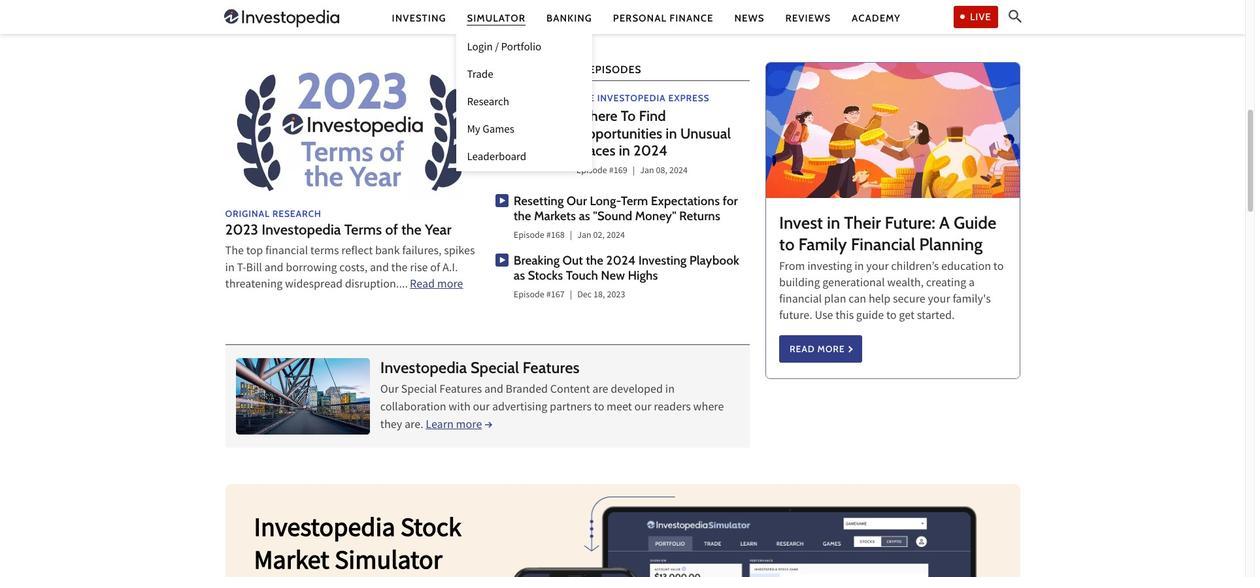 Task type: describe. For each thing, give the bounding box(es) containing it.
a.i.
[[442, 260, 458, 278]]

where
[[576, 107, 618, 125]]

to left get
[[886, 308, 897, 326]]

episode for breaking
[[514, 288, 544, 302]]

to inside investopedia special features our special features and branded content are developed in collaboration with our advertising partners to meet our readers where they are.
[[594, 399, 604, 417]]

0 vertical spatial episode
[[576, 164, 607, 179]]

new
[[601, 268, 625, 283]]

highs
[[628, 268, 658, 283]]

more
[[817, 343, 845, 355]]

opportunities
[[576, 125, 662, 142]]

investopedia stock market simulator
[[254, 510, 461, 577]]

and inside investopedia special features our special features and branded content are developed in collaboration with our advertising partners to meet our readers where they are.
[[484, 381, 503, 399]]

financial inside 2023 investopedia terms of the year the top financial terms reflect bank failures, spikes in t-bill and borrowing costs, and the rise of a.i. threatening widespread disruption....
[[265, 243, 308, 261]]

financial
[[851, 234, 915, 255]]

investing
[[807, 259, 852, 276]]

#167
[[546, 288, 565, 302]]

news
[[734, 12, 764, 24]]

secure
[[893, 292, 925, 309]]

advertising
[[492, 399, 547, 417]]

creating
[[926, 275, 966, 293]]

bill
[[246, 260, 262, 278]]

rise
[[410, 260, 428, 278]]

1 our from the left
[[473, 399, 490, 417]]

read
[[790, 343, 815, 355]]

wealth,
[[887, 275, 924, 293]]

"sound
[[593, 209, 632, 224]]

invest in their future: a guide to financial family planning image
[[766, 63, 1019, 198]]

touch
[[566, 268, 598, 283]]

planning
[[919, 234, 983, 255]]

episode for resetting
[[514, 229, 544, 243]]

1 horizontal spatial 2023
[[607, 288, 625, 302]]

collaboration
[[380, 399, 446, 417]]

banking link
[[546, 11, 592, 25]]

started.
[[917, 308, 955, 326]]

children's
[[891, 259, 939, 276]]

the inside resetting our long-term expectations for the markets as "sound money" returns
[[514, 209, 531, 224]]

research
[[272, 208, 321, 219]]

read more
[[790, 343, 845, 355]]

building
[[779, 275, 820, 293]]

the investopedia express where to find opportunities in unusual places in 2024
[[576, 92, 731, 159]]

latest podcast episodes
[[495, 64, 641, 76]]

money"
[[635, 209, 676, 224]]

unusual
[[680, 125, 731, 142]]

guide
[[954, 212, 997, 233]]

1 vertical spatial features
[[439, 381, 482, 399]]

a
[[939, 212, 950, 233]]

threatening
[[225, 276, 283, 294]]

content
[[550, 381, 590, 399]]

expectations
[[651, 194, 720, 209]]

markets
[[534, 209, 576, 224]]

playbook
[[689, 253, 739, 268]]

t-
[[237, 260, 246, 278]]

to
[[621, 107, 636, 125]]

financial inside the invest in their future: a guide to family financial planning from investing in your children's education to building generational wealth, creating a financial plan can help secure your family's future. use this guide to get started.
[[779, 292, 822, 309]]

academy
[[852, 12, 901, 24]]

express
[[668, 92, 710, 104]]

education
[[941, 259, 991, 276]]

1 horizontal spatial special
[[470, 358, 519, 377]]

episode #169
[[576, 164, 627, 179]]

terms
[[344, 221, 382, 239]]

1 vertical spatial of
[[430, 260, 440, 278]]

in up the #169
[[619, 142, 630, 159]]

to up from
[[779, 234, 795, 255]]

#169
[[609, 164, 627, 179]]

podcast
[[536, 64, 586, 76]]

0 horizontal spatial your
[[866, 259, 889, 276]]

disruption....
[[345, 276, 408, 294]]

developed
[[611, 381, 663, 399]]

in up family
[[827, 212, 840, 233]]

as inside resetting our long-term expectations for the markets as "sound money" returns
[[579, 209, 590, 224]]

academy link
[[852, 11, 901, 25]]

simulator inside investopedia stock market simulator
[[335, 543, 442, 577]]

jan for jan 02, 2024
[[577, 229, 591, 243]]

in right investing
[[855, 259, 864, 276]]

our inside resetting our long-term expectations for the markets as "sound money" returns
[[567, 194, 587, 209]]

as inside breaking out the 2024 investing playbook as stocks touch new highs
[[514, 268, 525, 283]]

0 horizontal spatial of
[[385, 221, 398, 239]]

#168
[[546, 229, 565, 243]]

08,
[[656, 164, 667, 179]]

investing inside breaking out the 2024 investing playbook as stocks touch new highs
[[638, 253, 687, 268]]

investopedia inside investopedia stock market simulator
[[254, 510, 395, 550]]

places
[[576, 142, 616, 159]]

investopedia inside 2023 investopedia terms of the year the top financial terms reflect bank failures, spikes in t-bill and borrowing costs, and the rise of a.i. threatening widespread disruption....
[[262, 221, 341, 239]]

2024 right 02,
[[607, 229, 625, 243]]

personal finance link
[[613, 11, 713, 25]]

banking
[[546, 12, 592, 24]]

0 horizontal spatial and
[[264, 260, 283, 278]]

the inside the investopedia express where to find opportunities in unusual places in 2024
[[576, 92, 595, 104]]

the inside 2023 investopedia terms of the year the top financial terms reflect bank failures, spikes in t-bill and borrowing costs, and the rise of a.i. threatening widespread disruption....
[[225, 243, 244, 261]]

original
[[225, 208, 270, 219]]

in left unusual
[[666, 125, 677, 142]]

investopedia homepage image
[[224, 8, 339, 29]]

year
[[425, 221, 451, 239]]



Task type: vqa. For each thing, say whether or not it's contained in the screenshot.
02,
yes



Task type: locate. For each thing, give the bounding box(es) containing it.
where
[[693, 399, 724, 417]]

market
[[254, 543, 329, 577]]

2023 down original
[[225, 221, 258, 239]]

and right costs,
[[370, 260, 389, 278]]

episode down places
[[576, 164, 607, 179]]

our right meet
[[634, 399, 651, 417]]

their
[[844, 212, 881, 233]]

investing link
[[392, 11, 446, 25]]

breaking out the 2024 investing playbook as stocks touch new highs
[[514, 253, 739, 283]]

0 horizontal spatial 2023
[[225, 221, 258, 239]]

1 horizontal spatial financial
[[779, 292, 822, 309]]

invest in their future: a guide to family financial planning from investing in your children's education to building generational wealth, creating a financial plan can help secure your family's future. use this guide to get started.
[[779, 212, 1004, 326]]

news link
[[734, 11, 764, 25]]

readers
[[654, 399, 691, 417]]

invest
[[779, 212, 823, 233]]

dec 18, 2023
[[577, 288, 625, 302]]

1 vertical spatial your
[[928, 292, 950, 309]]

2024
[[633, 142, 668, 159], [669, 164, 688, 179], [607, 229, 625, 243], [606, 253, 636, 268]]

1 vertical spatial episode
[[514, 229, 544, 243]]

live
[[970, 11, 991, 23]]

jan left 02,
[[577, 229, 591, 243]]

investopedia
[[597, 92, 666, 104], [262, 221, 341, 239], [380, 358, 467, 377], [254, 510, 395, 550]]

0 vertical spatial of
[[385, 221, 398, 239]]

1 horizontal spatial of
[[430, 260, 440, 278]]

family
[[798, 234, 847, 255]]

0 vertical spatial your
[[866, 259, 889, 276]]

reflect
[[341, 243, 373, 261]]

2 our from the left
[[634, 399, 651, 417]]

a
[[969, 275, 975, 293]]

0 vertical spatial features
[[523, 358, 580, 377]]

the
[[514, 209, 531, 224], [401, 221, 422, 239], [586, 253, 603, 268], [391, 260, 408, 278]]

find
[[639, 107, 666, 125]]

in inside 2023 investopedia terms of the year the top financial terms reflect bank failures, spikes in t-bill and borrowing costs, and the rise of a.i. threatening widespread disruption....
[[225, 260, 235, 278]]

your down financial
[[866, 259, 889, 276]]

failures,
[[402, 243, 442, 261]]

0 vertical spatial as
[[579, 209, 590, 224]]

financial right top
[[265, 243, 308, 261]]

jan
[[640, 164, 654, 179], [577, 229, 591, 243]]

use
[[815, 308, 833, 326]]

18,
[[594, 288, 605, 302]]

1 vertical spatial as
[[514, 268, 525, 283]]

0 vertical spatial 2023
[[225, 221, 258, 239]]

family's
[[953, 292, 991, 309]]

1 vertical spatial jan
[[577, 229, 591, 243]]

0 horizontal spatial our
[[473, 399, 490, 417]]

1 vertical spatial investing
[[638, 253, 687, 268]]

2023 right 18,
[[607, 288, 625, 302]]

latest
[[495, 64, 533, 76]]

1 horizontal spatial investing
[[638, 253, 687, 268]]

special up branded
[[470, 358, 519, 377]]

1 horizontal spatial our
[[567, 194, 587, 209]]

in right developed
[[665, 381, 675, 399]]

1 vertical spatial 2023
[[607, 288, 625, 302]]

2024 up "08,"
[[633, 142, 668, 159]]

0 horizontal spatial simulator
[[335, 543, 442, 577]]

the up 'where'
[[576, 92, 595, 104]]

episode #168
[[514, 229, 565, 243]]

the left rise
[[391, 260, 408, 278]]

search image
[[1008, 10, 1021, 23]]

guide
[[856, 308, 884, 326]]

the investopedia express january 8, 2024 image
[[495, 92, 567, 164]]

0 horizontal spatial the
[[225, 243, 244, 261]]

this
[[836, 308, 854, 326]]

the inside breaking out the 2024 investing playbook as stocks touch new highs
[[586, 253, 603, 268]]

meet
[[607, 399, 632, 417]]

investopedia inside the investopedia express where to find opportunities in unusual places in 2024
[[597, 92, 666, 104]]

in
[[666, 125, 677, 142], [619, 142, 630, 159], [827, 212, 840, 233], [855, 259, 864, 276], [225, 260, 235, 278], [665, 381, 675, 399]]

resetting
[[514, 194, 564, 209]]

term
[[621, 194, 648, 209]]

personal
[[613, 12, 667, 24]]

jan left "08,"
[[640, 164, 654, 179]]

live link
[[954, 6, 998, 28]]

features left advertising
[[439, 381, 482, 399]]

1 vertical spatial financial
[[779, 292, 822, 309]]

terms
[[310, 243, 339, 261]]

2024 down jan 02, 2024 at the top left of the page
[[606, 253, 636, 268]]

as left stocks
[[514, 268, 525, 283]]

future:
[[885, 212, 935, 233]]

2023 inside 2023 investopedia terms of the year the top financial terms reflect bank failures, spikes in t-bill and borrowing costs, and the rise of a.i. threatening widespread disruption....
[[225, 221, 258, 239]]

of left a.i.
[[430, 260, 440, 278]]

1 horizontal spatial and
[[370, 260, 389, 278]]

0 horizontal spatial financial
[[265, 243, 308, 261]]

0 vertical spatial jan
[[640, 164, 654, 179]]

our up they
[[380, 381, 399, 399]]

special up the are.
[[401, 381, 437, 399]]

episode
[[576, 164, 607, 179], [514, 229, 544, 243], [514, 288, 544, 302]]

investopedia special features our special features and branded content are developed in collaboration with our advertising partners to meet our readers where they are.
[[380, 358, 724, 434]]

1 horizontal spatial simulator
[[467, 12, 526, 24]]

0 horizontal spatial special
[[401, 381, 437, 399]]

2 horizontal spatial and
[[484, 381, 503, 399]]

the
[[576, 92, 595, 104], [225, 243, 244, 261]]

0 vertical spatial special
[[470, 358, 519, 377]]

episode #167
[[514, 288, 565, 302]]

to left meet
[[594, 399, 604, 417]]

episode down stocks
[[514, 288, 544, 302]]

to right a
[[993, 259, 1004, 276]]

0 vertical spatial the
[[576, 92, 595, 104]]

investopedia's 2023 terms of the year image
[[225, 62, 480, 198]]

the left top
[[225, 243, 244, 261]]

0 horizontal spatial features
[[439, 381, 482, 399]]

jan 08, 2024
[[640, 164, 688, 179]]

investopedia inside investopedia special features our special features and branded content are developed in collaboration with our advertising partners to meet our readers where they are.
[[380, 358, 467, 377]]

episode up breaking
[[514, 229, 544, 243]]

long-
[[590, 194, 621, 209]]

jan 02, 2024
[[577, 229, 625, 243]]

breaking
[[514, 253, 560, 268]]

2024 inside breaking out the 2024 investing playbook as stocks touch new highs
[[606, 253, 636, 268]]

features
[[523, 358, 580, 377], [439, 381, 482, 399]]

1 vertical spatial special
[[401, 381, 437, 399]]

they
[[380, 417, 402, 434]]

financial down from
[[779, 292, 822, 309]]

plan
[[824, 292, 846, 309]]

of up the bank
[[385, 221, 398, 239]]

0 horizontal spatial jan
[[577, 229, 591, 243]]

simulator link
[[467, 11, 526, 25]]

1 vertical spatial our
[[380, 381, 399, 399]]

the right out
[[586, 253, 603, 268]]

widespread
[[285, 276, 343, 294]]

personal finance
[[613, 12, 713, 24]]

in inside investopedia special features our special features and branded content are developed in collaboration with our advertising partners to meet our readers where they are.
[[665, 381, 675, 399]]

in left t-
[[225, 260, 235, 278]]

0 vertical spatial investing
[[392, 12, 446, 24]]

and left branded
[[484, 381, 503, 399]]

get
[[899, 308, 915, 326]]

1 horizontal spatial our
[[634, 399, 651, 417]]

with
[[449, 399, 470, 417]]

finance
[[670, 12, 713, 24]]

reviews link
[[785, 11, 831, 25]]

1 horizontal spatial the
[[576, 92, 595, 104]]

returns
[[679, 209, 720, 224]]

can
[[849, 292, 866, 309]]

your
[[866, 259, 889, 276], [928, 292, 950, 309]]

0 horizontal spatial investing
[[392, 12, 446, 24]]

1 horizontal spatial features
[[523, 358, 580, 377]]

1 vertical spatial the
[[225, 243, 244, 261]]

1 horizontal spatial as
[[579, 209, 590, 224]]

0 horizontal spatial our
[[380, 381, 399, 399]]

0 vertical spatial our
[[567, 194, 587, 209]]

from
[[779, 259, 805, 276]]

features up content
[[523, 358, 580, 377]]

our
[[473, 399, 490, 417], [634, 399, 651, 417]]

simulator
[[467, 12, 526, 24], [335, 543, 442, 577]]

2024 right "08,"
[[669, 164, 688, 179]]

top
[[246, 243, 263, 261]]

and right bill
[[264, 260, 283, 278]]

1 horizontal spatial jan
[[640, 164, 654, 179]]

future.
[[779, 308, 812, 326]]

original research
[[225, 208, 321, 219]]

are
[[592, 381, 608, 399]]

spikes
[[444, 243, 475, 261]]

our right with
[[473, 399, 490, 417]]

reviews
[[785, 12, 831, 24]]

stocks
[[528, 268, 563, 283]]

dec
[[577, 288, 592, 302]]

2023 investopedia terms of the year the top financial terms reflect bank failures, spikes in t-bill and borrowing costs, and the rise of a.i. threatening widespread disruption....
[[225, 221, 475, 294]]

the up episode #168
[[514, 209, 531, 224]]

our inside investopedia special features our special features and branded content are developed in collaboration with our advertising partners to meet our readers where they are.
[[380, 381, 399, 399]]

help
[[869, 292, 891, 309]]

0 vertical spatial financial
[[265, 243, 308, 261]]

resetting our long-term expectations for the markets as "sound money" returns
[[514, 194, 738, 224]]

1 horizontal spatial your
[[928, 292, 950, 309]]

your right the secure
[[928, 292, 950, 309]]

our left long-
[[567, 194, 587, 209]]

jan for jan 08, 2024
[[640, 164, 654, 179]]

2023
[[225, 221, 258, 239], [607, 288, 625, 302]]

1 vertical spatial simulator
[[335, 543, 442, 577]]

partners
[[550, 399, 592, 417]]

generational
[[822, 275, 885, 293]]

0 vertical spatial simulator
[[467, 12, 526, 24]]

are.
[[405, 417, 423, 434]]

the up 'failures,'
[[401, 221, 422, 239]]

2024 inside the investopedia express where to find opportunities in unusual places in 2024
[[633, 142, 668, 159]]

2 vertical spatial episode
[[514, 288, 544, 302]]

stock
[[400, 510, 461, 550]]

0 horizontal spatial as
[[514, 268, 525, 283]]

as up jan 02, 2024 at the top left of the page
[[579, 209, 590, 224]]



